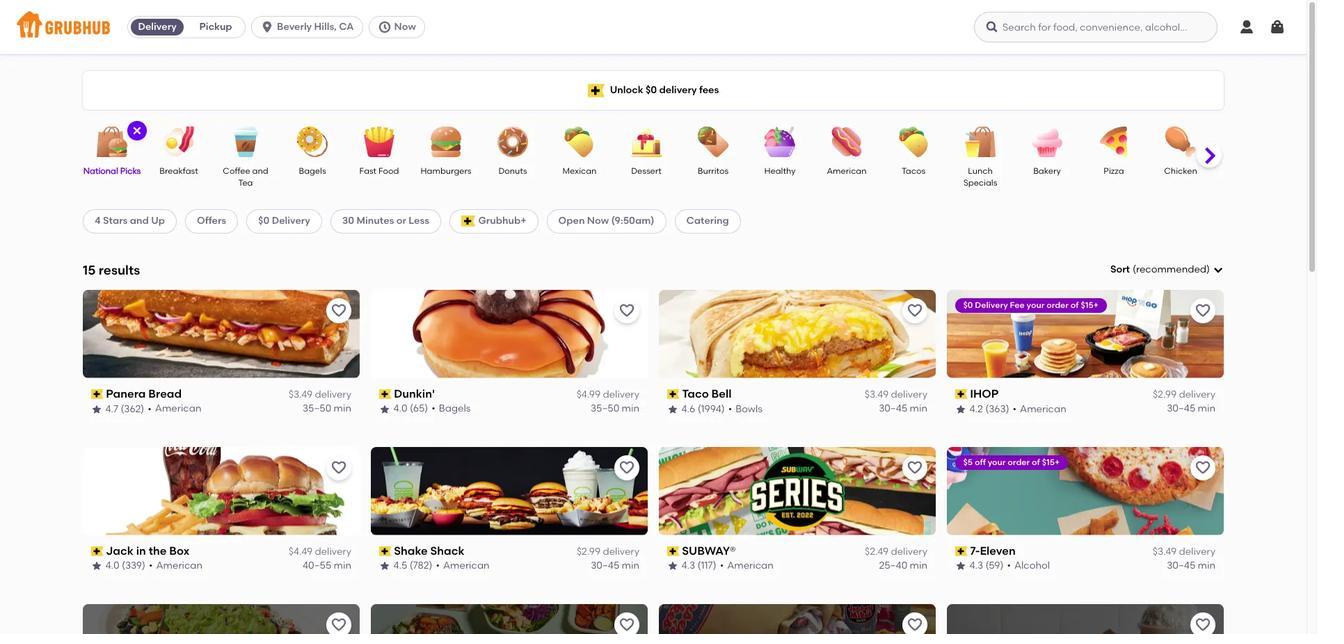 Task type: describe. For each thing, give the bounding box(es) containing it.
min for shake shack
[[622, 560, 640, 572]]

4.3 for 7-eleven
[[970, 560, 984, 572]]

• for ihop
[[1013, 403, 1017, 415]]

star icon image for panera bread
[[91, 404, 102, 415]]

delivery for ihop
[[1179, 389, 1216, 401]]

4.0 for jack in the box
[[106, 560, 120, 572]]

tacos
[[902, 166, 926, 176]]

star icon image for jack in the box
[[91, 561, 102, 572]]

coffee and tea
[[223, 166, 268, 188]]

bagels image
[[288, 127, 337, 157]]

2 save this restaurant image from the left
[[907, 617, 923, 634]]

0 vertical spatial $0
[[646, 84, 657, 96]]

breakfast
[[160, 166, 198, 176]]

star icon image for subway®
[[667, 561, 679, 572]]

4.0 (65)
[[394, 403, 428, 415]]

mexican
[[563, 166, 597, 176]]

svg image
[[1239, 19, 1255, 35]]

• alcohol
[[1008, 560, 1051, 572]]

(1994)
[[698, 403, 725, 415]]

$0 for $0 delivery
[[258, 215, 270, 227]]

in
[[136, 545, 146, 558]]

3 save this restaurant image from the left
[[1195, 617, 1212, 634]]

4.3 (59)
[[970, 560, 1004, 572]]

min for panera bread
[[334, 403, 351, 415]]

subscription pass image for 7-eleven
[[956, 547, 968, 557]]

4.5 (782)
[[394, 560, 433, 572]]

(9:50am)
[[611, 215, 655, 227]]

delivery for jack in the box
[[315, 546, 351, 558]]

$3.49 delivery for taco bell
[[865, 389, 928, 401]]

chicken
[[1164, 166, 1198, 176]]

tacos image
[[889, 127, 938, 157]]

4.7
[[106, 403, 119, 415]]

the
[[149, 545, 167, 558]]

4.5
[[394, 560, 408, 572]]

40–55
[[303, 560, 331, 572]]

4.3 (117)
[[682, 560, 717, 572]]

chicken image
[[1157, 127, 1205, 157]]

1 vertical spatial and
[[130, 215, 149, 227]]

subscription pass image for panera bread
[[91, 390, 103, 400]]

• bagels
[[432, 403, 471, 415]]

• american for subway®
[[720, 560, 774, 572]]

shack
[[431, 545, 465, 558]]

30–45 for taco bell
[[879, 403, 908, 415]]

delivery for subway®
[[891, 546, 928, 558]]

fee
[[1011, 300, 1025, 310]]

picks
[[120, 166, 141, 176]]

none field containing sort
[[1111, 263, 1224, 277]]

1 vertical spatial your
[[988, 458, 1006, 467]]

30–45 for shake shack
[[591, 560, 620, 572]]

star icon image for dunkin'
[[379, 404, 390, 415]]

30–45 min for shake shack
[[591, 560, 640, 572]]

stars
[[103, 215, 128, 227]]

shake
[[394, 545, 428, 558]]

4.2
[[970, 403, 984, 415]]

(59)
[[986, 560, 1004, 572]]

4.2 (363)
[[970, 403, 1010, 415]]

0 horizontal spatial $15+
[[1043, 458, 1060, 467]]

bread
[[149, 387, 182, 401]]

subway® logo image
[[659, 447, 936, 536]]

$3.49 delivery for panera bread
[[289, 389, 351, 401]]

alcohol
[[1015, 560, 1051, 572]]

$2.49 delivery
[[865, 546, 928, 558]]

delivery for $0 delivery fee your order of $15+
[[976, 300, 1009, 310]]

delivery for $0 delivery
[[272, 215, 310, 227]]

box
[[170, 545, 190, 558]]

national
[[83, 166, 118, 176]]

30–45 min for ihop
[[1167, 403, 1216, 415]]

healthy image
[[756, 127, 804, 157]]

40–55 min
[[303, 560, 351, 572]]

panera bread
[[106, 387, 182, 401]]

breakfast image
[[154, 127, 203, 157]]

main navigation navigation
[[0, 0, 1307, 54]]

national picks
[[83, 166, 141, 176]]

delivery inside delivery button
[[138, 21, 177, 33]]

american for panera bread
[[155, 403, 202, 415]]

$2.99 for shake shack
[[577, 546, 601, 558]]

pickup button
[[187, 16, 245, 38]]

25–40
[[879, 560, 908, 572]]

$4.49
[[289, 546, 313, 558]]

pizza image
[[1090, 127, 1139, 157]]

30–45 min for taco bell
[[879, 403, 928, 415]]

star icon image for shake shack
[[379, 561, 390, 572]]

(65)
[[410, 403, 428, 415]]

$0 delivery
[[258, 215, 310, 227]]

min for taco bell
[[910, 403, 928, 415]]

coffee and tea image
[[221, 127, 270, 157]]

lunch specials image
[[956, 127, 1005, 157]]

1 vertical spatial now
[[587, 215, 609, 227]]

(362)
[[121, 403, 145, 415]]

7-eleven logo image
[[947, 447, 1224, 536]]

$5 off your order of $15+
[[964, 458, 1060, 467]]

results
[[99, 262, 140, 278]]

star icon image for taco bell
[[667, 404, 679, 415]]

1 save this restaurant image from the left
[[619, 617, 635, 634]]

hamburgers image
[[422, 127, 470, 157]]

$4.99 delivery
[[577, 389, 640, 401]]

subscription pass image for subway®
[[667, 547, 680, 557]]

ca
[[339, 21, 354, 33]]

30–45 for ihop
[[1167, 403, 1196, 415]]

$0 delivery fee your order of $15+
[[964, 300, 1099, 310]]

sort ( recommended )
[[1111, 264, 1210, 276]]

ihop
[[971, 387, 999, 401]]

min for dunkin'
[[622, 403, 640, 415]]

(
[[1133, 264, 1136, 276]]

subscription pass image for jack in the box
[[91, 547, 103, 557]]

subscription pass image for ihop
[[956, 390, 968, 400]]

save this restaurant image for taco bell
[[907, 303, 923, 319]]

save this restaurant image for subway®
[[907, 460, 923, 476]]

offers
[[197, 215, 226, 227]]

)
[[1207, 264, 1210, 276]]

save this restaurant image for jack in the box
[[331, 460, 347, 476]]

15
[[83, 262, 96, 278]]

unlock $0 delivery fees
[[610, 84, 719, 96]]

• american for ihop
[[1013, 403, 1067, 415]]

delivery for 7-eleven
[[1179, 546, 1216, 558]]

• american for jack in the box
[[149, 560, 203, 572]]

svg image inside beverly hills, ca button
[[260, 20, 274, 34]]

healthy
[[764, 166, 796, 176]]

1 vertical spatial order
[[1008, 458, 1030, 467]]

jack
[[106, 545, 134, 558]]

• for subway®
[[720, 560, 724, 572]]

• for 7-eleven
[[1008, 560, 1011, 572]]

eleven
[[981, 545, 1016, 558]]

15 results
[[83, 262, 140, 278]]

fast food image
[[355, 127, 404, 157]]

30 minutes or less
[[342, 215, 430, 227]]

less
[[409, 215, 430, 227]]

recommended
[[1136, 264, 1207, 276]]

dunkin' logo image
[[371, 290, 648, 378]]

min for ihop
[[1198, 403, 1216, 415]]

bowls
[[736, 403, 763, 415]]

1 horizontal spatial your
[[1027, 300, 1045, 310]]

35–50 min for dunkin'
[[591, 403, 640, 415]]



Task type: locate. For each thing, give the bounding box(es) containing it.
35–50 min for panera bread
[[303, 403, 351, 415]]

0 horizontal spatial 4.0
[[106, 560, 120, 572]]

bell
[[712, 387, 732, 401]]

save this restaurant image for panera bread
[[331, 303, 347, 319]]

tea
[[238, 178, 253, 188]]

grubhub+
[[478, 215, 527, 227]]

american down bread
[[155, 403, 202, 415]]

american for subway®
[[728, 560, 774, 572]]

4.3 down 7-
[[970, 560, 984, 572]]

subscription pass image left panera
[[91, 390, 103, 400]]

bakery image
[[1023, 127, 1072, 157]]

(339)
[[122, 560, 146, 572]]

ihop logo image
[[947, 290, 1224, 378]]

• right (363)
[[1013, 403, 1017, 415]]

delivery left pickup at top left
[[138, 21, 177, 33]]

0 horizontal spatial now
[[394, 21, 416, 33]]

0 horizontal spatial $2.99 delivery
[[577, 546, 640, 558]]

star icon image left 4.0 (339)
[[91, 561, 102, 572]]

now inside 'button'
[[394, 21, 416, 33]]

0 horizontal spatial delivery
[[138, 21, 177, 33]]

• for taco bell
[[729, 403, 733, 415]]

0 horizontal spatial $0
[[258, 215, 270, 227]]

shake shack
[[394, 545, 465, 558]]

star icon image for 7-eleven
[[956, 561, 967, 572]]

beverly
[[277, 21, 312, 33]]

now button
[[369, 16, 431, 38]]

american right (363)
[[1021, 403, 1067, 415]]

0 horizontal spatial $3.49
[[289, 389, 313, 401]]

grubhub plus flag logo image for unlock $0 delivery fees
[[588, 84, 605, 97]]

• down panera bread
[[148, 403, 152, 415]]

american image
[[823, 127, 871, 157]]

Search for food, convenience, alcohol... search field
[[974, 12, 1218, 42]]

subscription pass image left taco
[[667, 390, 680, 400]]

0 vertical spatial bagels
[[299, 166, 326, 176]]

star icon image for ihop
[[956, 404, 967, 415]]

1 horizontal spatial save this restaurant image
[[907, 617, 923, 634]]

lunch
[[968, 166, 993, 176]]

star icon image left 4.7
[[91, 404, 102, 415]]

subscription pass image left 'ihop'
[[956, 390, 968, 400]]

$0 down coffee and tea
[[258, 215, 270, 227]]

1 horizontal spatial 4.0
[[394, 403, 408, 415]]

unlock
[[610, 84, 643, 96]]

2 horizontal spatial subscription pass image
[[956, 547, 968, 557]]

$3.49 for taco bell
[[865, 389, 889, 401]]

• for jack in the box
[[149, 560, 153, 572]]

4.0 left (65)
[[394, 403, 408, 415]]

1 horizontal spatial bagels
[[439, 403, 471, 415]]

delivery for dunkin'
[[603, 389, 640, 401]]

1 horizontal spatial 4.3
[[970, 560, 984, 572]]

$0 right unlock
[[646, 84, 657, 96]]

30–45 min for 7-eleven
[[1167, 560, 1216, 572]]

2 35–50 from the left
[[591, 403, 620, 415]]

fast
[[360, 166, 377, 176]]

35–50 for dunkin'
[[591, 403, 620, 415]]

0 horizontal spatial 35–50
[[303, 403, 331, 415]]

taco bell
[[682, 387, 732, 401]]

0 vertical spatial and
[[252, 166, 268, 176]]

0 horizontal spatial order
[[1008, 458, 1030, 467]]

0 horizontal spatial 35–50 min
[[303, 403, 351, 415]]

star icon image left 4.2
[[956, 404, 967, 415]]

35–50 min
[[303, 403, 351, 415], [591, 403, 640, 415]]

of right off
[[1032, 458, 1041, 467]]

$2.99
[[1153, 389, 1177, 401], [577, 546, 601, 558]]

• right (59)
[[1008, 560, 1011, 572]]

$0 left fee
[[964, 300, 974, 310]]

vegan image
[[1223, 127, 1272, 157]]

$3.49 for 7-eleven
[[1153, 546, 1177, 558]]

food
[[379, 166, 399, 176]]

1 vertical spatial bagels
[[439, 403, 471, 415]]

delivery
[[659, 84, 697, 96], [315, 389, 351, 401], [603, 389, 640, 401], [891, 389, 928, 401], [1179, 389, 1216, 401], [315, 546, 351, 558], [603, 546, 640, 558], [891, 546, 928, 558], [1179, 546, 1216, 558]]

1 horizontal spatial $2.99 delivery
[[1153, 389, 1216, 401]]

grubhub plus flag logo image left unlock
[[588, 84, 605, 97]]

1 vertical spatial delivery
[[272, 215, 310, 227]]

• right (65)
[[432, 403, 436, 415]]

american
[[827, 166, 867, 176], [155, 403, 202, 415], [1021, 403, 1067, 415], [157, 560, 203, 572], [444, 560, 490, 572], [728, 560, 774, 572]]

4.0 for dunkin'
[[394, 403, 408, 415]]

0 vertical spatial of
[[1071, 300, 1079, 310]]

delivery left 30
[[272, 215, 310, 227]]

national picks image
[[88, 127, 136, 157]]

$5
[[964, 458, 973, 467]]

star icon image left 4.6
[[667, 404, 679, 415]]

save this restaurant image
[[619, 617, 635, 634], [907, 617, 923, 634], [1195, 617, 1212, 634]]

american for shake shack
[[444, 560, 490, 572]]

$4.49 delivery
[[289, 546, 351, 558]]

0 vertical spatial $15+
[[1081, 300, 1099, 310]]

• down bell
[[729, 403, 733, 415]]

specials
[[964, 178, 998, 188]]

save this restaurant image for dunkin'
[[619, 303, 635, 319]]

and inside coffee and tea
[[252, 166, 268, 176]]

$4.99
[[577, 389, 601, 401]]

30–45 min
[[879, 403, 928, 415], [1167, 403, 1216, 415], [591, 560, 640, 572], [1167, 560, 1216, 572]]

0 horizontal spatial 4.3
[[682, 560, 696, 572]]

delivery left fee
[[976, 300, 1009, 310]]

save this restaurant button
[[326, 298, 351, 323], [615, 298, 640, 323], [903, 298, 928, 323], [1191, 298, 1216, 323], [326, 456, 351, 481], [615, 456, 640, 481], [903, 456, 928, 481], [1191, 456, 1216, 481], [326, 613, 351, 635], [615, 613, 640, 635], [903, 613, 928, 635], [1191, 613, 1216, 635]]

0 vertical spatial $2.99
[[1153, 389, 1177, 401]]

2 vertical spatial $0
[[964, 300, 974, 310]]

min for jack in the box
[[334, 560, 351, 572]]

2 4.3 from the left
[[970, 560, 984, 572]]

subscription pass image
[[91, 390, 103, 400], [379, 390, 392, 400], [956, 390, 968, 400], [379, 547, 392, 557], [667, 547, 680, 557]]

$0
[[646, 84, 657, 96], [258, 215, 270, 227], [964, 300, 974, 310]]

delivery
[[138, 21, 177, 33], [272, 215, 310, 227], [976, 300, 1009, 310]]

(117)
[[698, 560, 717, 572]]

0 vertical spatial your
[[1027, 300, 1045, 310]]

subscription pass image for shake shack
[[379, 547, 392, 557]]

• american down shack at the left bottom
[[436, 560, 490, 572]]

0 horizontal spatial subscription pass image
[[91, 547, 103, 557]]

open now (9:50am)
[[559, 215, 655, 227]]

1 vertical spatial 4.0
[[106, 560, 120, 572]]

30–45 for 7-eleven
[[1167, 560, 1196, 572]]

4.6
[[682, 403, 696, 415]]

$2.49
[[865, 546, 889, 558]]

subscription pass image left shake
[[379, 547, 392, 557]]

• down jack in the box
[[149, 560, 153, 572]]

1 horizontal spatial 35–50 min
[[591, 403, 640, 415]]

4.3
[[682, 560, 696, 572], [970, 560, 984, 572]]

off
[[975, 458, 986, 467]]

1 vertical spatial $2.99
[[577, 546, 601, 558]]

grubhub plus flag logo image
[[588, 84, 605, 97], [462, 216, 476, 227]]

star icon image left the 4.3 (59)
[[956, 561, 967, 572]]

None field
[[1111, 263, 1224, 277]]

$3.49 delivery
[[289, 389, 351, 401], [865, 389, 928, 401], [1153, 546, 1216, 558]]

0 horizontal spatial your
[[988, 458, 1006, 467]]

panera
[[106, 387, 146, 401]]

svg image
[[1269, 19, 1286, 35], [260, 20, 274, 34], [378, 20, 391, 34], [985, 20, 999, 34], [132, 125, 143, 136], [1213, 265, 1224, 276]]

burritos image
[[689, 127, 738, 157]]

min for 7-eleven
[[1198, 560, 1216, 572]]

1 horizontal spatial of
[[1071, 300, 1079, 310]]

order right off
[[1008, 458, 1030, 467]]

now right ca
[[394, 21, 416, 33]]

2 horizontal spatial $3.49
[[1153, 546, 1177, 558]]

svg image inside now 'button'
[[378, 20, 391, 34]]

0 vertical spatial now
[[394, 21, 416, 33]]

4.0 down jack
[[106, 560, 120, 572]]

• for dunkin'
[[432, 403, 436, 415]]

0 horizontal spatial $3.49 delivery
[[289, 389, 351, 401]]

1 horizontal spatial $3.49 delivery
[[865, 389, 928, 401]]

1 vertical spatial of
[[1032, 458, 1041, 467]]

american right (117)
[[728, 560, 774, 572]]

bagels right (65)
[[439, 403, 471, 415]]

1 vertical spatial $0
[[258, 215, 270, 227]]

pickup
[[199, 21, 232, 33]]

1 horizontal spatial $15+
[[1081, 300, 1099, 310]]

• american right (363)
[[1013, 403, 1067, 415]]

star icon image
[[91, 404, 102, 415], [379, 404, 390, 415], [667, 404, 679, 415], [956, 404, 967, 415], [91, 561, 102, 572], [379, 561, 390, 572], [667, 561, 679, 572], [956, 561, 967, 572]]

star icon image left 4.5
[[379, 561, 390, 572]]

1 horizontal spatial $3.49
[[865, 389, 889, 401]]

1 horizontal spatial subscription pass image
[[667, 390, 680, 400]]

• right the (782)
[[436, 560, 440, 572]]

and
[[252, 166, 268, 176], [130, 215, 149, 227]]

subway®
[[682, 545, 736, 558]]

0 vertical spatial $2.99 delivery
[[1153, 389, 1216, 401]]

up
[[151, 215, 165, 227]]

35–50 for panera bread
[[303, 403, 331, 415]]

• american for panera bread
[[148, 403, 202, 415]]

coffee
[[223, 166, 250, 176]]

your right fee
[[1027, 300, 1045, 310]]

1 vertical spatial grubhub plus flag logo image
[[462, 216, 476, 227]]

taco bell logo image
[[659, 290, 936, 378]]

dessert
[[631, 166, 662, 176]]

2 horizontal spatial $3.49 delivery
[[1153, 546, 1216, 558]]

lunch specials
[[964, 166, 998, 188]]

grubhub plus flag logo image left the grubhub+
[[462, 216, 476, 227]]

2 35–50 min from the left
[[591, 403, 640, 415]]

save this restaurant image for shake shack
[[619, 460, 635, 476]]

delivery for panera bread
[[315, 389, 351, 401]]

4.3 for subway®
[[682, 560, 696, 572]]

0 horizontal spatial and
[[130, 215, 149, 227]]

25–40 min
[[879, 560, 928, 572]]

30–45
[[879, 403, 908, 415], [1167, 403, 1196, 415], [591, 560, 620, 572], [1167, 560, 1196, 572]]

• for shake shack
[[436, 560, 440, 572]]

• american for shake shack
[[436, 560, 490, 572]]

american for ihop
[[1021, 403, 1067, 415]]

4.0 (339)
[[106, 560, 146, 572]]

• american down box
[[149, 560, 203, 572]]

grubhub plus flag logo image for grubhub+
[[462, 216, 476, 227]]

• bowls
[[729, 403, 763, 415]]

donuts
[[499, 166, 527, 176]]

pizza
[[1104, 166, 1124, 176]]

order right fee
[[1047, 300, 1069, 310]]

dessert image
[[622, 127, 671, 157]]

• american right (117)
[[720, 560, 774, 572]]

0 horizontal spatial $2.99
[[577, 546, 601, 558]]

sort
[[1111, 264, 1130, 276]]

bagels down bagels image
[[299, 166, 326, 176]]

american down shack at the left bottom
[[444, 560, 490, 572]]

american down american image
[[827, 166, 867, 176]]

2 horizontal spatial $0
[[964, 300, 974, 310]]

fees
[[699, 84, 719, 96]]

catering
[[687, 215, 729, 227]]

1 horizontal spatial now
[[587, 215, 609, 227]]

of right fee
[[1071, 300, 1079, 310]]

1 horizontal spatial grubhub plus flag logo image
[[588, 84, 605, 97]]

min
[[334, 403, 351, 415], [622, 403, 640, 415], [910, 403, 928, 415], [1198, 403, 1216, 415], [334, 560, 351, 572], [622, 560, 640, 572], [910, 560, 928, 572], [1198, 560, 1216, 572]]

1 horizontal spatial 35–50
[[591, 403, 620, 415]]

taco
[[682, 387, 709, 401]]

star icon image left 4.0 (65)
[[379, 404, 390, 415]]

$2.99 delivery for shake shack
[[577, 546, 640, 558]]

star icon image left the 4.3 (117)
[[667, 561, 679, 572]]

35–50
[[303, 403, 331, 415], [591, 403, 620, 415]]

delivery for taco bell
[[891, 389, 928, 401]]

panera bread logo image
[[83, 290, 360, 378]]

save this restaurant image
[[331, 303, 347, 319], [619, 303, 635, 319], [907, 303, 923, 319], [1195, 303, 1212, 319], [331, 460, 347, 476], [619, 460, 635, 476], [907, 460, 923, 476], [1195, 460, 1212, 476], [331, 617, 347, 634]]

1 vertical spatial $15+
[[1043, 458, 1060, 467]]

now right open
[[587, 215, 609, 227]]

4.0
[[394, 403, 408, 415], [106, 560, 120, 572]]

donuts image
[[489, 127, 537, 157]]

0 horizontal spatial grubhub plus flag logo image
[[462, 216, 476, 227]]

•
[[148, 403, 152, 415], [432, 403, 436, 415], [729, 403, 733, 415], [1013, 403, 1017, 415], [149, 560, 153, 572], [436, 560, 440, 572], [720, 560, 724, 572], [1008, 560, 1011, 572]]

subscription pass image for taco bell
[[667, 390, 680, 400]]

0 horizontal spatial of
[[1032, 458, 1041, 467]]

open
[[559, 215, 585, 227]]

7-
[[971, 545, 981, 558]]

1 horizontal spatial delivery
[[272, 215, 310, 227]]

1 horizontal spatial $0
[[646, 84, 657, 96]]

1 horizontal spatial $2.99
[[1153, 389, 1177, 401]]

$3.49 delivery for 7-eleven
[[1153, 546, 1216, 558]]

and up tea
[[252, 166, 268, 176]]

order
[[1047, 300, 1069, 310], [1008, 458, 1030, 467]]

american for jack in the box
[[157, 560, 203, 572]]

2 horizontal spatial delivery
[[976, 300, 1009, 310]]

• right (117)
[[720, 560, 724, 572]]

(363)
[[986, 403, 1010, 415]]

subscription pass image left 7-
[[956, 547, 968, 557]]

$2.99 delivery for ihop
[[1153, 389, 1216, 401]]

$3.49
[[289, 389, 313, 401], [865, 389, 889, 401], [1153, 546, 1177, 558]]

subscription pass image
[[667, 390, 680, 400], [91, 547, 103, 557], [956, 547, 968, 557]]

beverly hills, ca button
[[251, 16, 369, 38]]

1 35–50 from the left
[[303, 403, 331, 415]]

subscription pass image left dunkin'
[[379, 390, 392, 400]]

$2.99 for ihop
[[1153, 389, 1177, 401]]

burritos
[[698, 166, 729, 176]]

your right off
[[988, 458, 1006, 467]]

0 horizontal spatial save this restaurant image
[[619, 617, 635, 634]]

delivery for shake shack
[[603, 546, 640, 558]]

shake shack logo image
[[371, 447, 648, 536]]

4.7 (362)
[[106, 403, 145, 415]]

bagels
[[299, 166, 326, 176], [439, 403, 471, 415]]

1 4.3 from the left
[[682, 560, 696, 572]]

beverly hills, ca
[[277, 21, 354, 33]]

0 horizontal spatial bagels
[[299, 166, 326, 176]]

1 horizontal spatial order
[[1047, 300, 1069, 310]]

4.6 (1994)
[[682, 403, 725, 415]]

• for panera bread
[[148, 403, 152, 415]]

or
[[397, 215, 406, 227]]

1 horizontal spatial and
[[252, 166, 268, 176]]

0 vertical spatial grubhub plus flag logo image
[[588, 84, 605, 97]]

0 vertical spatial 4.0
[[394, 403, 408, 415]]

jack in the box
[[106, 545, 190, 558]]

american down box
[[157, 560, 203, 572]]

jack in the box logo image
[[83, 447, 360, 536]]

0 vertical spatial delivery
[[138, 21, 177, 33]]

7-eleven
[[971, 545, 1016, 558]]

0 vertical spatial order
[[1047, 300, 1069, 310]]

mexican image
[[555, 127, 604, 157]]

1 vertical spatial $2.99 delivery
[[577, 546, 640, 558]]

4 stars and up
[[95, 215, 165, 227]]

bakery
[[1034, 166, 1061, 176]]

fast food
[[360, 166, 399, 176]]

min for subway®
[[910, 560, 928, 572]]

$3.49 for panera bread
[[289, 389, 313, 401]]

subscription pass image left subway®
[[667, 547, 680, 557]]

2 vertical spatial delivery
[[976, 300, 1009, 310]]

subscription pass image left jack
[[91, 547, 103, 557]]

• american down bread
[[148, 403, 202, 415]]

30
[[342, 215, 354, 227]]

4.3 left (117)
[[682, 560, 696, 572]]

1 35–50 min from the left
[[303, 403, 351, 415]]

subscription pass image for dunkin'
[[379, 390, 392, 400]]

2 horizontal spatial save this restaurant image
[[1195, 617, 1212, 634]]

$0 for $0 delivery fee your order of $15+
[[964, 300, 974, 310]]

and left up in the top left of the page
[[130, 215, 149, 227]]



Task type: vqa. For each thing, say whether or not it's contained in the screenshot.
House Pork ＆ Shrimp Wok Fried Rice*'s egg
no



